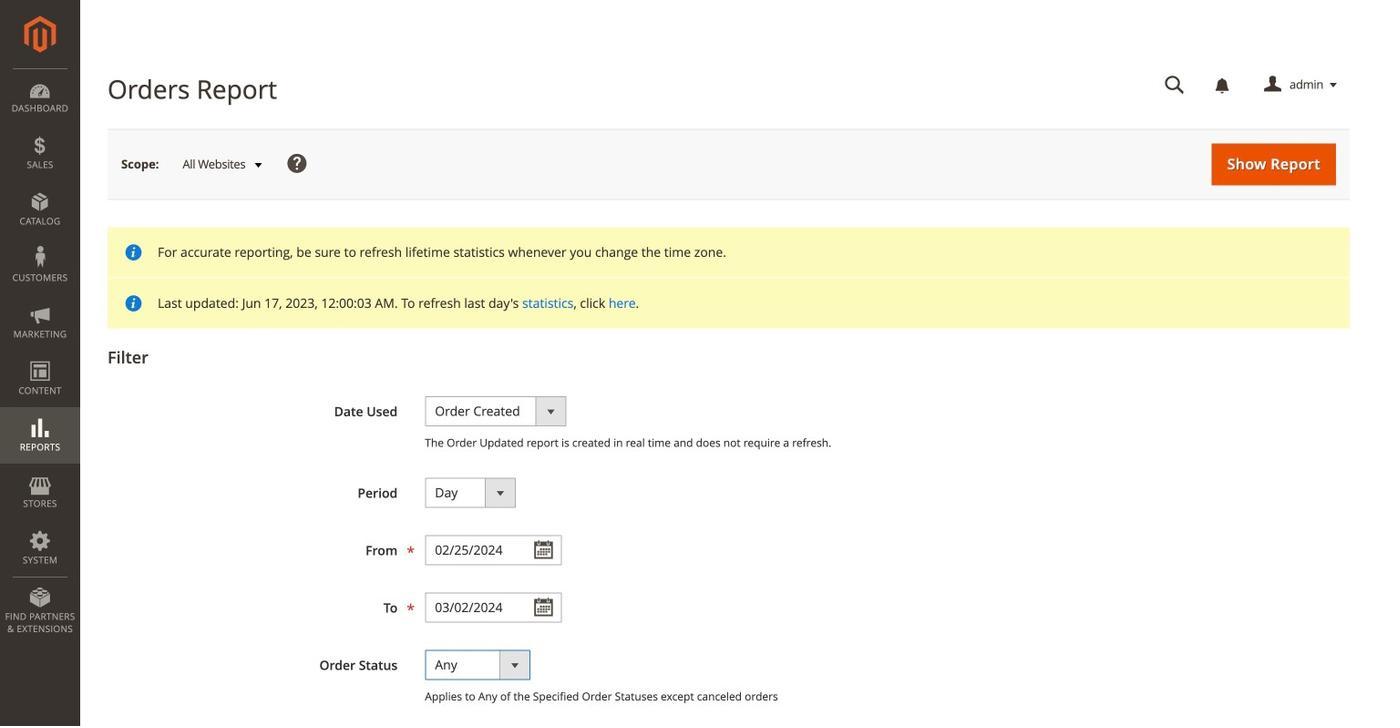 Task type: locate. For each thing, give the bounding box(es) containing it.
menu bar
[[0, 68, 80, 645]]

None text field
[[1152, 69, 1198, 101], [425, 593, 562, 623], [1152, 69, 1198, 101], [425, 593, 562, 623]]

None text field
[[425, 535, 562, 566]]



Task type: describe. For each thing, give the bounding box(es) containing it.
magento admin panel image
[[24, 15, 56, 53]]



